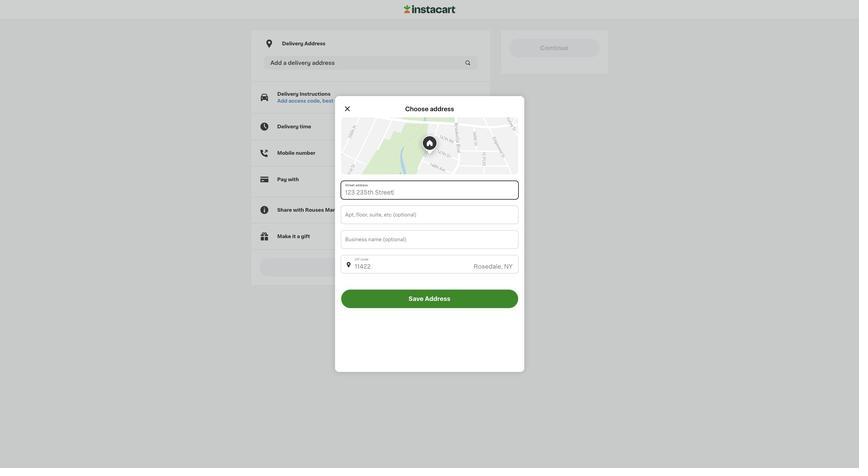 Task type: vqa. For each thing, say whether or not it's contained in the screenshot.
"Mobile"
yes



Task type: describe. For each thing, give the bounding box(es) containing it.
delivery instructions add access code, best entrance, etc.
[[277, 91, 369, 103]]

pay
[[277, 177, 287, 182]]

instructions
[[300, 91, 331, 96]]

access
[[289, 98, 306, 103]]

make it a gift
[[277, 234, 310, 239]]

save address
[[409, 296, 451, 302]]

delivery for delivery address
[[282, 41, 304, 46]]

a inside 'add a delivery address' button
[[283, 60, 287, 65]]

save
[[409, 296, 424, 302]]

2   text field from the top
[[341, 255, 518, 273]]

rosedale, ny
[[474, 264, 513, 269]]

pay with
[[277, 177, 299, 182]]

code,
[[307, 98, 321, 103]]

rouses
[[305, 207, 324, 212]]

choose
[[406, 106, 429, 112]]

delivery address
[[282, 41, 326, 46]]

1   text field from the top
[[341, 206, 518, 224]]

make
[[277, 234, 291, 239]]

address inside 'add a delivery address' button
[[312, 60, 335, 65]]

1 horizontal spatial a
[[297, 234, 300, 239]]



Task type: locate. For each thing, give the bounding box(es) containing it.
best
[[323, 98, 334, 103]]

1   text field from the top
[[341, 181, 518, 199]]

1 vertical spatial   text field
[[341, 231, 518, 248]]

address up add a delivery address
[[305, 41, 326, 46]]

number
[[296, 151, 316, 155]]

delivery left time
[[277, 124, 299, 129]]

0 vertical spatial address
[[305, 41, 326, 46]]

0 vertical spatial add
[[271, 60, 282, 65]]

delivery up delivery
[[282, 41, 304, 46]]

0 horizontal spatial a
[[283, 60, 287, 65]]

delivery
[[282, 41, 304, 46], [277, 91, 299, 96], [277, 124, 299, 129]]

2 vertical spatial delivery
[[277, 124, 299, 129]]

address inside button
[[425, 296, 451, 302]]

share with rouses markets
[[277, 207, 346, 212]]

0 vertical spatial   text field
[[341, 181, 518, 199]]

0 vertical spatial   text field
[[341, 206, 518, 224]]

1 horizontal spatial address
[[425, 296, 451, 302]]

add a delivery address button
[[264, 56, 477, 70]]

mobile
[[277, 151, 295, 155]]

mobile number
[[277, 151, 316, 155]]

2   text field from the top
[[341, 231, 518, 248]]

with
[[288, 177, 299, 182], [293, 207, 304, 212]]

ny
[[505, 264, 513, 269]]

share
[[277, 207, 292, 212]]

1 vertical spatial delivery
[[277, 91, 299, 96]]

delivery inside delivery instructions add access code, best entrance, etc.
[[277, 91, 299, 96]]

gift
[[301, 234, 310, 239]]

address right choose
[[430, 106, 454, 112]]

save address button
[[341, 290, 518, 308]]

address right save
[[425, 296, 451, 302]]

with for share
[[293, 207, 304, 212]]

add left the 'access'
[[277, 98, 288, 103]]

rosedale,
[[474, 264, 503, 269]]

delivery time
[[277, 124, 311, 129]]

choose address
[[406, 106, 454, 112]]

map region
[[341, 117, 518, 174]]

with right share
[[293, 207, 304, 212]]

address inside choose address dialog
[[430, 106, 454, 112]]

  text field
[[341, 206, 518, 224], [341, 255, 518, 273]]

markets
[[325, 207, 346, 212]]

1 vertical spatial add
[[277, 98, 288, 103]]

a left delivery
[[283, 60, 287, 65]]

entrance,
[[335, 98, 358, 103]]

0 vertical spatial a
[[283, 60, 287, 65]]

etc.
[[360, 98, 369, 103]]

add inside button
[[271, 60, 282, 65]]

form element
[[341, 199, 518, 308]]

home image
[[404, 4, 456, 14]]

1 vertical spatial with
[[293, 207, 304, 212]]

it
[[292, 234, 296, 239]]

  text field
[[341, 181, 518, 199], [341, 231, 518, 248]]

address for delivery address
[[305, 41, 326, 46]]

1 vertical spatial   text field
[[341, 255, 518, 273]]

0 vertical spatial address
[[312, 60, 335, 65]]

add a delivery address
[[271, 60, 335, 65]]

add inside delivery instructions add access code, best entrance, etc.
[[277, 98, 288, 103]]

0 horizontal spatial address
[[305, 41, 326, 46]]

1 vertical spatial a
[[297, 234, 300, 239]]

address
[[305, 41, 326, 46], [425, 296, 451, 302]]

choose address dialog
[[335, 96, 525, 372]]

0 vertical spatial delivery
[[282, 41, 304, 46]]

0 vertical spatial with
[[288, 177, 299, 182]]

a right 'it'
[[297, 234, 300, 239]]

1 vertical spatial address
[[425, 296, 451, 302]]

with for pay
[[288, 177, 299, 182]]

address for save address
[[425, 296, 451, 302]]

delivery for delivery time
[[277, 124, 299, 129]]

add
[[271, 60, 282, 65], [277, 98, 288, 103]]

with right pay
[[288, 177, 299, 182]]

add left delivery
[[271, 60, 282, 65]]

1 horizontal spatial address
[[430, 106, 454, 112]]

address
[[312, 60, 335, 65], [430, 106, 454, 112]]

0 horizontal spatial address
[[312, 60, 335, 65]]

time
[[300, 124, 311, 129]]

a
[[283, 60, 287, 65], [297, 234, 300, 239]]

address right delivery
[[312, 60, 335, 65]]

delivery
[[288, 60, 311, 65]]

delivery for delivery instructions add access code, best entrance, etc.
[[277, 91, 299, 96]]

1 vertical spatial address
[[430, 106, 454, 112]]

delivery up the 'access'
[[277, 91, 299, 96]]



